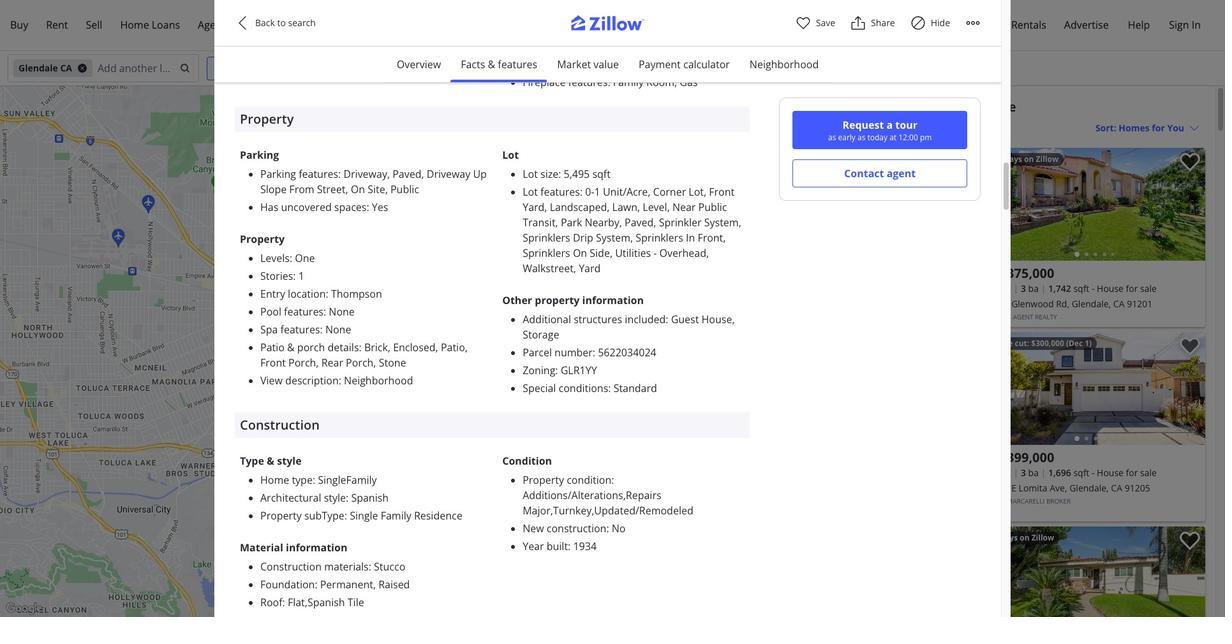Task type: describe. For each thing, give the bounding box(es) containing it.
save this home image for $1,399,000
[[1180, 338, 1201, 356]]

1.40m for 1.40m
[[525, 463, 545, 472]]

construction inside material information construction materials : stucco foundation : permanent, raised roof : flat,spanish tile
[[260, 560, 322, 574]]

3d tour link
[[479, 373, 513, 391]]

brick, enclosed, patio, front porch, rear porch, stone
[[260, 341, 468, 370]]

zillow logo image
[[562, 15, 664, 38]]

features down search
[[300, 50, 340, 64]]

family inside total interior livable area : 1,742 sqft fireplace features : family room, gas
[[613, 75, 644, 89]]

realty
[[1036, 313, 1057, 322]]

sqft inside total interior livable area : 1,742 sqft fireplace features : family room, gas
[[676, 57, 694, 71]]

interior for other
[[535, 5, 574, 19]]

3.50m
[[537, 246, 557, 255]]

995k
[[499, 97, 516, 106]]

1 horizontal spatial chevron down image
[[633, 63, 644, 73]]

1.13m link
[[510, 137, 544, 155]]

common walls with other units/homes
[[523, 24, 707, 38]]

estate
[[867, 98, 905, 116]]

glr1yy
[[561, 364, 597, 378]]

1006 e lomita ave, glendale, ca 91205 link
[[989, 481, 1201, 497]]

3d for 1.48m
[[567, 173, 573, 179]]

1.10m
[[342, 412, 362, 422]]

5.20m
[[505, 526, 525, 535]]

1.48m inside 3d tour 1.48m
[[560, 179, 580, 188]]

0 vertical spatial 2 units link
[[485, 426, 527, 438]]

parcel number : 5622034024 zoning : glr1yy special conditions : standard
[[523, 346, 657, 396]]

sign
[[1170, 18, 1190, 32]]

no inside no common walls
[[713, 24, 726, 38]]

property images, use arrow keys to navigate, image 1 of 71 group
[[757, 148, 979, 261]]

0 horizontal spatial style
[[277, 454, 302, 468]]

chevron left image for $1,399,000
[[990, 381, 1006, 397]]

1 horizontal spatial 2
[[500, 427, 504, 437]]

1.50m inside 1.90m 1.50m
[[541, 411, 561, 420]]

broker
[[1047, 497, 1071, 506]]

- house for sale for $1,375,000
[[1092, 283, 1157, 295]]

patio,
[[441, 341, 468, 355]]

0 vertical spatial construction
[[240, 417, 320, 434]]

7.00m link
[[539, 177, 568, 189]]

1.90m for 1.90m
[[402, 403, 422, 413]]

0 vertical spatial 2 units
[[500, 427, 522, 437]]

1 horizontal spatial system,
[[705, 216, 742, 230]]

remove boundary button
[[556, 96, 674, 122]]

stucco
[[374, 560, 406, 574]]

1 vertical spatial 2 units
[[491, 489, 513, 498]]

chevron right image for $1,399,000
[[1184, 381, 1199, 397]]

tour for 1.98m
[[391, 360, 403, 366]]

side,
[[590, 246, 613, 260]]

500k
[[543, 539, 559, 548]]

1934
[[574, 540, 597, 554]]

contact agent
[[845, 167, 916, 181]]

1 horizontal spatial 1.30m link
[[525, 525, 554, 536]]

residence
[[414, 509, 463, 523]]

units up "included"
[[627, 295, 643, 305]]

property images, use arrow keys to navigate, image 1 of 15 group
[[984, 527, 1206, 618]]

1 horizontal spatial information
[[583, 294, 644, 308]]

search
[[288, 17, 316, 29]]

sale
[[991, 98, 1017, 116]]

3 up 1.20m link
[[564, 196, 568, 206]]

1.60m for the bottom the 1.60m link
[[642, 413, 662, 422]]

785k
[[554, 469, 571, 479]]

1 vertical spatial 2 units link
[[476, 488, 517, 499]]

1 vertical spatial 1.40m link
[[530, 500, 559, 512]]

1.60m for the leftmost the 1.60m link
[[569, 208, 589, 217]]

275k
[[537, 381, 553, 391]]

1755 glenwood rd, glendale, ca 91201 image
[[984, 148, 1206, 261]]

facts
[[461, 57, 485, 71]]

111 results
[[760, 121, 807, 133]]

raised
[[379, 578, 410, 592]]

main content containing glendale ca real estate & homes for sale
[[747, 86, 1216, 618]]

605k
[[511, 434, 527, 443]]

0 vertical spatial link
[[674, 370, 708, 387]]

3 down $1,399,000
[[1021, 467, 1026, 479]]

1.89m link
[[563, 337, 592, 348]]

965k link
[[502, 525, 527, 537]]

glendale ca
[[19, 62, 72, 74]]

for for $1,399,000
[[1126, 467, 1138, 479]]

no inside condition property condition : additions/alterations,repairs major,turnkey,updated/remodeled new construction : no year built : 1934
[[612, 522, 626, 536]]

1006 rossmoyne ave, glendale, ca 91207 image
[[984, 527, 1206, 618]]

paved, inside 0-1 unit/acre, corner lot, front yard, landscaped, lawn, level, near public transit, park nearby, paved, sprinkler system, sprinklers drip system, sprinklers in front, sprinklers on side, utilities - overhead, walkstreet, yard
[[625, 216, 657, 230]]

features down lot size : 5,495 sqft
[[541, 185, 580, 199]]

bds for $1,399,000
[[997, 467, 1012, 479]]

structures
[[574, 313, 623, 327]]

porch
[[297, 341, 325, 355]]

1 horizontal spatial 1.90m link
[[521, 405, 550, 416]]

bds for $1,375,000
[[997, 283, 1012, 295]]

driveway,
[[344, 167, 390, 181]]

chevron right image for $1,375,000
[[1184, 197, 1199, 212]]

1 vertical spatial none
[[325, 323, 351, 337]]

units up 1.20m
[[570, 196, 586, 206]]

home inside main navigation
[[120, 18, 149, 32]]

1 vertical spatial 1.30m
[[530, 526, 550, 535]]

- for $1,399,000
[[1092, 467, 1095, 479]]

2 porch, from the left
[[346, 356, 376, 370]]

features up "with"
[[577, 5, 620, 19]]

5.60m link
[[361, 371, 390, 382]]

3d for 1.98m
[[384, 360, 390, 366]]

sqft up 1006 e lomita ave, glendale, ca 91205 link
[[1074, 467, 1090, 479]]

rear
[[322, 356, 343, 370]]

days for 3
[[1001, 533, 1018, 544]]

1.58m
[[540, 448, 560, 457]]

599k
[[498, 436, 515, 446]]

8.25m link
[[339, 341, 368, 352]]

1.98m
[[376, 365, 396, 375]]

rd,
[[1057, 298, 1070, 310]]

details
[[328, 341, 359, 355]]

sprinklers up walkstreet,
[[523, 246, 571, 260]]

units down "900k"
[[506, 427, 522, 437]]

599k link
[[494, 435, 519, 447]]

neighborhood button
[[740, 47, 829, 82]]

entry
[[260, 287, 285, 301]]

room,
[[647, 75, 677, 89]]

0 vertical spatial chevron left image
[[235, 15, 250, 31]]

1006 e lomita ave, glendale, ca 91205 image
[[984, 333, 1206, 446]]

sqft up the 0-
[[593, 167, 611, 181]]

facts & features button
[[451, 47, 548, 82]]

3 up guest house, storage
[[621, 295, 625, 305]]

1 horizontal spatial 1.35m link
[[544, 543, 573, 555]]

1.01m
[[511, 126, 531, 135]]

45k link up structures
[[602, 294, 623, 305]]

0 horizontal spatial 1.90m link
[[397, 402, 427, 414]]

share image
[[851, 15, 866, 31]]

2 vertical spatial 1.50m link
[[509, 550, 538, 562]]

0 vertical spatial none
[[329, 305, 355, 319]]

0 vertical spatial 1.40m link
[[521, 462, 550, 473]]

price
[[994, 338, 1013, 349]]

a
[[887, 118, 893, 132]]

sign in
[[1170, 18, 1201, 32]]

patio
[[260, 341, 285, 355]]

91201
[[1127, 298, 1153, 310]]

market value
[[557, 57, 619, 71]]

1006
[[989, 483, 1010, 495]]

early
[[838, 132, 856, 143]]

0 horizontal spatial 1.30m link
[[458, 409, 487, 421]]

payment calculator
[[639, 57, 730, 71]]

showcase
[[587, 480, 612, 486]]

2 as from the left
[[858, 132, 866, 143]]

(dec
[[1067, 338, 1083, 349]]

save this home image for showcase
[[953, 153, 974, 172]]

1 horizontal spatial 3 units
[[621, 295, 643, 305]]

965k
[[506, 526, 523, 536]]

1.04m link
[[503, 122, 532, 134]]

type
[[240, 454, 264, 468]]

at
[[890, 132, 897, 143]]

in inside navigation
[[1192, 18, 1201, 32]]

zillow for 22 days on zillow
[[1036, 154, 1059, 165]]

45k up guest house, storage
[[617, 292, 630, 301]]

facts & features
[[461, 57, 538, 71]]

features up porch
[[281, 323, 320, 337]]

1.89m
[[567, 338, 587, 347]]

public inside 0-1 unit/acre, corner lot, front yard, landscaped, lawn, level, near public transit, park nearby, paved, sprinkler system, sprinklers drip system, sprinklers in front, sprinklers on side, utilities - overhead, walkstreet, yard
[[699, 200, 727, 214]]

1.99m
[[551, 358, 571, 368]]

1.15m
[[627, 379, 647, 389]]

ca inside 1006 e lomita ave, glendale, ca 91205 alisa marcarelli broker
[[1112, 483, 1123, 495]]

1.13m
[[515, 144, 535, 154]]

0 horizontal spatial 1.60m link
[[564, 207, 593, 218]]

1 horizontal spatial 1.35m
[[549, 544, 569, 554]]

1 vertical spatial 1.60m link
[[637, 412, 667, 423]]

1 as from the left
[[829, 132, 836, 143]]

lot for lot features :
[[523, 185, 538, 199]]

remove
[[567, 103, 603, 115]]

units left 5.78m link
[[497, 489, 513, 498]]

0 horizontal spatial 3 units
[[564, 196, 586, 206]]

0 horizontal spatial chevron down image
[[457, 63, 467, 73]]

flat,spanish
[[288, 596, 345, 610]]

close image
[[654, 105, 663, 114]]

home inside type & style home type : singlefamily architectural style : spanish property subtype : single family residence
[[260, 474, 289, 488]]

glenwood
[[1012, 298, 1054, 310]]

google image
[[3, 601, 45, 618]]

contact
[[845, 167, 884, 181]]

1,742 sqft
[[1049, 283, 1090, 295]]

features inside button
[[498, 57, 538, 71]]

sale for $1,399,000
[[1141, 467, 1157, 479]]

1.29m link
[[632, 405, 661, 417]]

chevron down image
[[556, 63, 566, 73]]

ba for $1,375,000
[[1029, 283, 1039, 295]]

1.58m link
[[536, 447, 565, 458]]

sqft up 1755 glenwood rd, glendale, ca 91201 "link"
[[1074, 283, 1090, 295]]

parking for parking features :
[[260, 167, 296, 181]]

parking for parking
[[240, 148, 279, 162]]

1 vertical spatial 1.50m link
[[536, 410, 565, 421]]

on inside 0-1 unit/acre, corner lot, front yard, landscaped, lawn, level, near public transit, park nearby, paved, sprinkler system, sprinklers drip system, sprinklers in front, sprinklers on side, utilities - overhead, walkstreet, yard
[[573, 246, 587, 260]]

1 horizontal spatial 3 units link
[[607, 294, 648, 306]]

sprinklers up 3.50m
[[523, 231, 571, 245]]

1.20m
[[560, 208, 580, 217]]

1 vertical spatial link
[[642, 445, 676, 462]]

22
[[994, 154, 1003, 165]]

one
[[295, 251, 315, 265]]

0 horizontal spatial 1.35m link
[[501, 538, 530, 550]]

0 vertical spatial 1.50m link
[[597, 325, 626, 337]]

35k link
[[617, 291, 638, 302]]

property inside type & style home type : singlefamily architectural style : spanish property subtype : single family residence
[[260, 509, 302, 523]]

1755
[[989, 298, 1010, 310]]

ba for $1,399,000
[[1029, 467, 1039, 479]]

home loans
[[120, 18, 180, 32]]

1 porch, from the left
[[289, 356, 319, 370]]

2.90m
[[502, 353, 522, 363]]

1 vertical spatial 2
[[491, 489, 495, 498]]

1,742 inside total interior livable area : 1,742 sqft fireplace features : family room, gas
[[647, 57, 673, 71]]

3 ba for $1,399,000
[[1021, 467, 1039, 479]]

glendale for glendale ca
[[19, 62, 58, 74]]

2 horizontal spatial chevron down image
[[1190, 123, 1200, 133]]

walls
[[569, 24, 593, 38]]

& for type & style home type : singlefamily architectural style : spanish property subtype : single family residence
[[267, 454, 275, 468]]

1.38m
[[363, 347, 383, 357]]

1 vertical spatial style
[[324, 491, 346, 505]]

zillow for 3 days on zillow
[[1032, 533, 1055, 544]]

paved, inside driveway, paved, driveway up slope from street, on site, public
[[393, 167, 424, 181]]



Task type: locate. For each thing, give the bounding box(es) containing it.
1 house from the top
[[1097, 283, 1124, 295]]

save
[[816, 17, 836, 29]]

neighborhood inside button
[[750, 57, 819, 71]]

0 horizontal spatial information
[[286, 541, 348, 555]]

1 common from the top
[[523, 24, 567, 38]]

1 vertical spatial home
[[260, 474, 289, 488]]

0 horizontal spatial save this home image
[[953, 153, 974, 172]]

chevron left image down 3 days on zillow
[[990, 576, 1006, 591]]

information up structures
[[583, 294, 644, 308]]

has
[[260, 200, 279, 214]]

3d right the "7.00m"
[[567, 173, 573, 179]]

1 vertical spatial public
[[699, 200, 727, 214]]

0 horizontal spatial 3 units link
[[550, 195, 591, 207]]

front inside brick, enclosed, patio, front porch, rear porch, stone
[[260, 356, 286, 370]]

0 vertical spatial 3 ba
[[1021, 283, 1039, 295]]

save this home image for $1,375,000
[[1180, 153, 1201, 172]]

1 vertical spatial - house for sale
[[1092, 467, 1157, 479]]

1.40m link
[[521, 462, 550, 473], [530, 500, 559, 512]]

0 horizontal spatial porch,
[[289, 356, 319, 370]]

glendale inside filters element
[[19, 62, 58, 74]]

property inside condition property condition : additions/alterations,repairs major,turnkey,updated/remodeled new construction : no year built : 1934
[[523, 474, 564, 488]]

2 left 605k link
[[500, 427, 504, 437]]

0 vertical spatial 1.48m
[[560, 179, 580, 188]]

common inside no common walls
[[523, 39, 567, 54]]

chevron left image inside property images, use arrow keys to navigate, image 1 of 47 "group"
[[990, 197, 1006, 212]]

as left early
[[829, 132, 836, 143]]

front inside 0-1 unit/acre, corner lot, front yard, landscaped, lawn, level, near public transit, park nearby, paved, sprinkler system, sprinklers drip system, sprinklers in front, sprinklers on side, utilities - overhead, walkstreet, yard
[[709, 185, 735, 199]]

payment
[[639, 57, 681, 71]]

chevron left image for showcase
[[763, 197, 779, 212]]

0 vertical spatial glendale,
[[1072, 298, 1111, 310]]

1 horizontal spatial 1.30m
[[530, 526, 550, 535]]

- inside 0-1 unit/acre, corner lot, front yard, landscaped, lawn, level, near public transit, park nearby, paved, sprinkler system, sprinklers drip system, sprinklers in front, sprinklers on side, utilities - overhead, walkstreet, yard
[[654, 246, 657, 260]]

back to search link
[[235, 15, 331, 31]]

0 vertical spatial save this home image
[[1180, 153, 1201, 172]]

3 ba
[[1021, 283, 1039, 295], [1021, 467, 1039, 479]]

1.40m inside 1.40m 785k
[[534, 501, 554, 511]]

$1,399,000
[[989, 449, 1055, 467]]

common up total
[[523, 39, 567, 54]]

1
[[595, 185, 601, 199], [299, 269, 304, 283]]

- house for sale up the 91205
[[1092, 467, 1157, 479]]

0 vertical spatial no
[[713, 24, 726, 38]]

5.60m
[[365, 372, 385, 381]]

3 down $1,375,000
[[1021, 283, 1026, 295]]

family down the 'spanish'
[[381, 509, 412, 523]]

& inside type & style home type : singlefamily architectural style : spanish property subtype : single family residence
[[267, 454, 275, 468]]

& for patio & porch details :
[[287, 341, 295, 355]]

clear field image
[[178, 63, 188, 73]]

chevron left image
[[235, 15, 250, 31], [990, 197, 1006, 212], [990, 381, 1006, 397]]

1 vertical spatial 1.30m link
[[525, 525, 554, 536]]

0 horizontal spatial on
[[351, 182, 365, 197]]

1 sale from the top
[[1141, 283, 1157, 295]]

single
[[350, 509, 378, 523]]

2 units left 5.78m link
[[491, 489, 513, 498]]

1 vertical spatial save this home image
[[1180, 338, 1201, 356]]

view description : neighborhood
[[260, 374, 413, 388]]

property images, use arrow keys to navigate, image 1 of 47 group
[[984, 148, 1206, 264]]

3d inside 3d tour 1.98m
[[384, 360, 390, 366]]

0 vertical spatial paved,
[[393, 167, 424, 181]]

1.90m 1.50m
[[525, 406, 561, 420]]

on down driveway,
[[351, 182, 365, 197]]

1.35m link down new
[[544, 543, 573, 555]]

1 vertical spatial information
[[286, 541, 348, 555]]

porch, down porch
[[289, 356, 319, 370]]

1.50m for bottom 1.50m link
[[513, 551, 533, 561]]

on for 22
[[1025, 154, 1034, 165]]

neighborhood down stone
[[344, 374, 413, 388]]

driveway
[[427, 167, 471, 181]]

glendale up 111 results
[[760, 98, 814, 116]]

1 horizontal spatial paved,
[[625, 216, 657, 230]]

material information construction materials : stucco foundation : permanent, raised roof : flat,spanish tile
[[240, 541, 410, 610]]

save this home image
[[953, 153, 974, 172], [1180, 532, 1201, 551]]

features up the street,
[[299, 167, 338, 181]]

0 horizontal spatial 1.48m
[[515, 381, 535, 391]]

glendale left remove tag icon
[[19, 62, 58, 74]]

interior inside total interior livable area : 1,742 sqft fireplace features : family room, gas
[[549, 57, 585, 71]]

2 common from the top
[[523, 39, 567, 54]]

1 - house for sale from the top
[[1092, 283, 1157, 295]]

& inside button
[[488, 57, 495, 71]]

additions/alterations,repairs
[[523, 489, 662, 503]]

3d inside 3d tour 1.15m
[[635, 374, 640, 380]]

1.40m for 1.40m 785k
[[534, 501, 554, 511]]

1006 e lomita ave, glendale, ca 91205 alisa marcarelli broker
[[989, 483, 1151, 506]]

sprinklers
[[523, 231, 571, 245], [636, 231, 684, 245], [523, 246, 571, 260]]

1 up landscaped,
[[595, 185, 601, 199]]

chevron left image down 22
[[990, 197, 1006, 212]]

home left loans
[[120, 18, 149, 32]]

chevron left image left back
[[235, 15, 250, 31]]

sale up the 91205
[[1141, 467, 1157, 479]]

chevron right image
[[957, 197, 973, 212], [1184, 197, 1199, 212], [1184, 381, 1199, 397]]

1 vertical spatial glendale
[[760, 98, 814, 116]]

chevron left image inside property images, use arrow keys to navigate, image 1 of 15 group
[[990, 576, 1006, 591]]

in right sign
[[1192, 18, 1201, 32]]

information
[[583, 294, 644, 308], [286, 541, 348, 555]]

- house for sale up 91201
[[1092, 283, 1157, 295]]

& right patio
[[287, 341, 295, 355]]

3d left 1.48m "link"
[[491, 375, 497, 381]]

sell link
[[77, 10, 111, 40]]

marcarelli
[[1007, 497, 1045, 506]]

none up "details"
[[325, 323, 351, 337]]

0 horizontal spatial 1.30m
[[463, 410, 483, 420]]

porch, down the "8.25m" link
[[346, 356, 376, 370]]

heating
[[240, 31, 280, 45], [260, 50, 297, 64]]

front right lot,
[[709, 185, 735, 199]]

chevron left image down showcase
[[763, 197, 779, 212]]

chevron left image
[[763, 197, 779, 212], [990, 576, 1006, 591]]

drip
[[573, 231, 594, 245]]

2 save this home image from the top
[[1180, 338, 1201, 356]]

on down drip
[[573, 246, 587, 260]]

0 vertical spatial heating
[[240, 31, 280, 45]]

1 vertical spatial 1,742
[[1049, 283, 1072, 295]]

days
[[1005, 154, 1023, 165], [1001, 533, 1018, 544]]

level,
[[643, 200, 670, 214]]

0 vertical spatial 2
[[500, 427, 504, 437]]

advertise link
[[1056, 10, 1118, 40]]

chevron left image for $1,375,000
[[990, 197, 1006, 212]]

1 ba from the top
[[1029, 283, 1039, 295]]

- up 1006 e lomita ave, glendale, ca 91205 link
[[1092, 467, 1095, 479]]

1 vertical spatial lot
[[523, 167, 538, 181]]

1.30m link
[[458, 409, 487, 421], [525, 525, 554, 536]]

3 down alisa
[[994, 533, 999, 544]]

system, down nearby,
[[596, 231, 633, 245]]

total
[[523, 57, 547, 71]]

1 horizontal spatial style
[[324, 491, 346, 505]]

subtype
[[304, 509, 345, 523]]

house,
[[702, 313, 735, 327]]

heating for heating
[[240, 31, 280, 45]]

chevron left image inside property images, use arrow keys to navigate, image 1 of 62 group
[[990, 381, 1006, 397]]

0 vertical spatial -
[[654, 246, 657, 260]]

walls
[[569, 39, 595, 54]]

45k link up guest house, storage
[[613, 291, 634, 302]]

0 vertical spatial zillow
[[1036, 154, 1059, 165]]

tour down 2.90m link
[[498, 375, 511, 381]]

tour up the 0-
[[574, 173, 587, 179]]

0 horizontal spatial family
[[381, 509, 412, 523]]

0 horizontal spatial in
[[686, 231, 695, 245]]

& for facts & features
[[488, 57, 495, 71]]

0 horizontal spatial chevron left image
[[763, 197, 779, 212]]

995k link
[[495, 96, 520, 107]]

agent
[[887, 167, 916, 181]]

uncovered
[[281, 200, 332, 214]]

request a tour as early as today at 12:00 pm
[[829, 118, 932, 143]]

days for 22
[[1005, 154, 1023, 165]]

heating for heating features : natural gas
[[260, 50, 297, 64]]

- for $1,375,000
[[1092, 283, 1095, 295]]

1 for from the top
[[1126, 283, 1138, 295]]

1 vertical spatial on
[[1020, 533, 1030, 544]]

lot left size
[[523, 167, 538, 181]]

home
[[120, 18, 149, 32], [260, 474, 289, 488]]

sign in link
[[1161, 10, 1210, 40]]

3d tour 1.15m
[[627, 374, 654, 389]]

1 bds from the top
[[997, 283, 1012, 295]]

1 horizontal spatial public
[[699, 200, 727, 214]]

2 left 1.85m
[[491, 489, 495, 498]]

0 vertical spatial sale
[[1141, 283, 1157, 295]]

1.50m link up 5622034024
[[597, 325, 626, 337]]

1 vertical spatial chevron left image
[[990, 576, 1006, 591]]

chevron left image for 3 days on zillow
[[990, 576, 1006, 591]]

1 vertical spatial neighborhood
[[344, 374, 413, 388]]

1 vertical spatial 1.50m
[[541, 411, 561, 420]]

0 vertical spatial other
[[502, 5, 532, 19]]

1520 e harvard st, glendale, ca 91205 image
[[757, 148, 979, 261]]

1 horizontal spatial 1.50m
[[541, 411, 561, 420]]

ca left the 91205
[[1112, 483, 1123, 495]]

hide image
[[911, 15, 926, 31]]

900k
[[507, 406, 524, 416]]

& right facts at top left
[[488, 57, 495, 71]]

on
[[351, 182, 365, 197], [573, 246, 587, 260]]

0 vertical spatial bds
[[997, 283, 1012, 295]]

tour inside 3d tour 1.15m
[[642, 374, 654, 380]]

information down subtype
[[286, 541, 348, 555]]

1.30m link up 500k
[[525, 525, 554, 536]]

900k link
[[503, 405, 528, 416]]

other for common walls with other units/homes
[[502, 5, 532, 19]]

1.59m link
[[343, 336, 373, 347]]

1.50m link
[[597, 325, 626, 337], [536, 410, 565, 421], [509, 550, 538, 562]]

ba
[[1029, 283, 1039, 295], [1029, 467, 1039, 479]]

0 horizontal spatial public
[[391, 182, 419, 197]]

1.50m link down the 965k link
[[509, 550, 538, 562]]

other up additional
[[502, 294, 532, 308]]

1 vertical spatial construction
[[260, 560, 322, 574]]

1 horizontal spatial front
[[709, 185, 735, 199]]

1 vertical spatial in
[[686, 231, 695, 245]]

3 units
[[564, 196, 586, 206], [621, 295, 643, 305]]

yes
[[372, 200, 388, 214]]

0 horizontal spatial paved,
[[393, 167, 424, 181]]

1 3 ba from the top
[[1021, 283, 1039, 295]]

0 vertical spatial on
[[1025, 154, 1034, 165]]

no down the major,turnkey,updated/remodeled
[[612, 522, 626, 536]]

0 vertical spatial house
[[1097, 283, 1124, 295]]

1 save this home image from the top
[[1180, 153, 1201, 172]]

1 horizontal spatial 1.60m
[[642, 413, 662, 422]]

2 bds from the top
[[997, 467, 1012, 479]]

ca left remove tag icon
[[60, 62, 72, 74]]

lot size : 5,495 sqft
[[523, 167, 611, 181]]

2 other from the top
[[502, 294, 532, 308]]

ba up the 'glenwood'
[[1029, 283, 1039, 295]]

family down area
[[613, 75, 644, 89]]

1 horizontal spatial family
[[613, 75, 644, 89]]

material
[[240, 541, 283, 555]]

2 vertical spatial lot
[[523, 185, 538, 199]]

45k left 35k
[[606, 295, 619, 304]]

features inside total interior livable area : 1,742 sqft fireplace features : family room, gas
[[568, 75, 608, 89]]

1.90m link down special
[[521, 405, 550, 416]]

2 - house for sale from the top
[[1092, 467, 1157, 479]]

5622034024
[[598, 346, 657, 360]]

family inside type & style home type : singlefamily architectural style : spanish property subtype : single family residence
[[381, 509, 412, 523]]

lot for lot size : 5,495 sqft
[[523, 167, 538, 181]]

gas down payment calculator
[[680, 75, 698, 89]]

glendale, inside 1006 e lomita ave, glendale, ca 91205 alisa marcarelli broker
[[1070, 483, 1109, 495]]

111
[[760, 121, 775, 133]]

other for additional structures included
[[502, 294, 532, 308]]

manage rentals link
[[962, 10, 1056, 40]]

- house for sale for $1,399,000
[[1092, 467, 1157, 479]]

public right site,
[[391, 182, 419, 197]]

0 vertical spatial for
[[1126, 283, 1138, 295]]

0 vertical spatial on
[[351, 182, 365, 197]]

1 vertical spatial zillow
[[1032, 533, 1055, 544]]

1 horizontal spatial 1.48m
[[560, 179, 580, 188]]

map region
[[0, 84, 819, 618]]

0 vertical spatial 1.60m link
[[564, 207, 593, 218]]

sale for $1,375,000
[[1141, 283, 1157, 295]]

2 ba from the top
[[1029, 467, 1039, 479]]

1 horizontal spatial 1
[[595, 185, 601, 199]]

days right 22
[[1005, 154, 1023, 165]]

1,742 inside "main content"
[[1049, 283, 1072, 295]]

1 inside 0-1 unit/acre, corner lot, front yard, landscaped, lawn, level, near public transit, park nearby, paved, sprinkler system, sprinklers drip system, sprinklers in front, sprinklers on side, utilities - overhead, walkstreet, yard
[[595, 185, 601, 199]]

heating down back
[[240, 31, 280, 45]]

spanish
[[351, 491, 389, 505]]

1.60m down standard
[[642, 413, 662, 422]]

1.90m for 1.90m 1.50m
[[525, 406, 545, 415]]

0 horizontal spatial 1.35m
[[505, 539, 526, 549]]

1 vertical spatial family
[[381, 509, 412, 523]]

gas inside total interior livable area : 1,742 sqft fireplace features : family room, gas
[[680, 75, 698, 89]]

3d down 1.38m link
[[384, 360, 390, 366]]

2 sale from the top
[[1141, 467, 1157, 479]]

0 vertical spatial home
[[120, 18, 149, 32]]

1 inside levels : one stories : 1 entry location : thompson pool features : none spa features : none
[[299, 269, 304, 283]]

1 horizontal spatial on
[[573, 246, 587, 260]]

3 ba for $1,375,000
[[1021, 283, 1039, 295]]

for up the 91205
[[1126, 467, 1138, 479]]

1 vertical spatial ba
[[1029, 467, 1039, 479]]

2 units link down "900k"
[[485, 426, 527, 438]]

on right 22
[[1025, 154, 1034, 165]]

1.60m link down standard
[[637, 412, 667, 423]]

1.90m right "900k"
[[525, 406, 545, 415]]

front,
[[698, 231, 726, 245]]

no up "calculator"
[[713, 24, 726, 38]]

common
[[523, 24, 567, 38], [523, 39, 567, 54]]

units/homes
[[647, 24, 707, 38]]

overview
[[397, 57, 441, 71]]

system, up front,
[[705, 216, 742, 230]]

2.90m link
[[497, 352, 526, 364]]

link
[[674, 370, 708, 387], [642, 445, 676, 462]]

property images, use arrow keys to navigate, image 1 of 62 group
[[984, 333, 1206, 449]]

1 vertical spatial sale
[[1141, 467, 1157, 479]]

0 vertical spatial interior
[[535, 5, 574, 19]]

filters element
[[0, 51, 1226, 86]]

e
[[1012, 483, 1017, 495]]

sprinklers down "sprinkler"
[[636, 231, 684, 245]]

tour inside 3d tour 1.48m
[[574, 173, 587, 179]]

spa
[[260, 323, 278, 337]]

on inside driveway, paved, driveway up slope from street, on site, public
[[351, 182, 365, 197]]

information inside material information construction materials : stucco foundation : permanent, raised roof : flat,spanish tile
[[286, 541, 348, 555]]

ave,
[[1050, 483, 1068, 495]]

sale
[[1141, 283, 1157, 295], [1141, 467, 1157, 479]]

1.30m link down the 3d tour link at the bottom
[[458, 409, 487, 421]]

skip link list tab list
[[387, 47, 829, 83]]

paved, left driveway
[[393, 167, 424, 181]]

tour for 1.48m
[[574, 173, 587, 179]]

agent finder link
[[189, 10, 266, 40]]

0 horizontal spatial front
[[260, 356, 286, 370]]

1.48m inside "link"
[[515, 381, 535, 391]]

1 vertical spatial parking
[[260, 167, 296, 181]]

2 house from the top
[[1097, 467, 1124, 479]]

in inside 0-1 unit/acre, corner lot, front yard, landscaped, lawn, level, near public transit, park nearby, paved, sprinkler system, sprinklers drip system, sprinklers in front, sprinklers on side, utilities - overhead, walkstreet, yard
[[686, 231, 695, 245]]

ca left real
[[817, 98, 834, 116]]

help
[[1128, 18, 1150, 32]]

street,
[[317, 182, 348, 197]]

1 other from the top
[[502, 5, 532, 19]]

glendale, inside 1755 glenwood rd, glendale, ca 91201 radius agent realty
[[1072, 298, 1111, 310]]

more image
[[966, 15, 981, 31]]

1.50m for the topmost 1.50m link
[[601, 326, 621, 336]]

bds up '1006'
[[997, 467, 1012, 479]]

3 ba up lomita
[[1021, 467, 1039, 479]]

0 horizontal spatial neighborhood
[[344, 374, 413, 388]]

0 horizontal spatial gas
[[383, 50, 401, 64]]

enclosed,
[[393, 341, 438, 355]]

419k
[[510, 456, 527, 465]]

1 vertical spatial interior
[[549, 57, 585, 71]]

tour inside 3d tour 1.98m
[[391, 360, 403, 366]]

interior for total
[[549, 57, 585, 71]]

1 horizontal spatial neighborhood
[[750, 57, 819, 71]]

house for $1,399,000
[[1097, 467, 1124, 479]]

0 vertical spatial 1
[[595, 185, 601, 199]]

1 vertical spatial 3 units link
[[607, 294, 648, 306]]

front down patio
[[260, 356, 286, 370]]

ca inside filters element
[[60, 62, 72, 74]]

1.30m up 500k
[[530, 526, 550, 535]]

0 horizontal spatial 1.50m
[[513, 551, 533, 561]]

1.50m down the 965k link
[[513, 551, 533, 561]]

2.30m
[[559, 413, 579, 423]]

- right utilities
[[654, 246, 657, 260]]

25k
[[612, 294, 625, 303], [615, 295, 627, 304], [612, 297, 625, 306]]

chevron right image inside property images, use arrow keys to navigate, image 1 of 47 "group"
[[1184, 197, 1199, 212]]

house for $1,375,000
[[1097, 283, 1124, 295]]

3 ba up the 'glenwood'
[[1021, 283, 1039, 295]]

& up tour
[[909, 98, 918, 116]]

other up total
[[502, 5, 532, 19]]

2 horizontal spatial 1.50m
[[601, 326, 621, 336]]

2 3 ba from the top
[[1021, 467, 1039, 479]]

2 for from the top
[[1126, 467, 1138, 479]]

1.60m
[[569, 208, 589, 217], [642, 413, 662, 422]]

1.35m link down the 965k link
[[501, 538, 530, 550]]

on for 3
[[1020, 533, 1030, 544]]

0 vertical spatial 1,742
[[647, 57, 673, 71]]

chevron right image inside property images, use arrow keys to navigate, image 1 of 62 group
[[1184, 381, 1199, 397]]

construction down view
[[240, 417, 320, 434]]

condition property condition : additions/alterations,repairs major,turnkey,updated/remodeled new construction : no year built : 1934
[[502, 454, 694, 554]]

view
[[260, 374, 283, 388]]

public inside driveway, paved, driveway up slope from street, on site, public
[[391, 182, 419, 197]]

construction up foundation
[[260, 560, 322, 574]]

lot for lot
[[502, 148, 519, 162]]

style
[[277, 454, 302, 468], [324, 491, 346, 505]]

990k
[[589, 485, 605, 495]]

3d inside 3d tour 1.48m
[[567, 173, 573, 179]]

other
[[619, 24, 645, 38]]

1 vertical spatial no
[[612, 522, 626, 536]]

1.90m inside 1.90m 1.50m
[[525, 406, 545, 415]]

0 vertical spatial gas
[[383, 50, 401, 64]]

ca inside 1755 glenwood rd, glendale, ca 91201 radius agent realty
[[1114, 298, 1125, 310]]

neighborhood down heart image
[[750, 57, 819, 71]]

sqft up room,
[[676, 57, 694, 71]]

3d for 1.15m
[[635, 374, 640, 380]]

tour up standard
[[642, 374, 654, 380]]

brick,
[[364, 341, 391, 355]]

0 vertical spatial 1.30m link
[[458, 409, 487, 421]]

common down other interior features
[[523, 24, 567, 38]]

1 horizontal spatial in
[[1192, 18, 1201, 32]]

utilities
[[615, 246, 651, 260]]

0 horizontal spatial system,
[[596, 231, 633, 245]]

type
[[292, 474, 313, 488]]

features down location
[[284, 305, 324, 319]]

649k link
[[515, 453, 540, 465]]

3 units link up "included"
[[607, 294, 648, 306]]

for for $1,375,000
[[1126, 283, 1138, 295]]

tour
[[574, 173, 587, 179], [391, 360, 403, 366], [642, 374, 654, 380], [498, 375, 511, 381]]

tour for 1.15m
[[642, 374, 654, 380]]

1.40m
[[525, 463, 545, 472], [534, 501, 554, 511]]

save this home image left 22
[[953, 153, 974, 172]]

parcel
[[523, 346, 552, 360]]

glendale for glendale ca real estate & homes for sale
[[760, 98, 814, 116]]

main navigation
[[0, 0, 1226, 51]]

1 vertical spatial system,
[[596, 231, 633, 245]]

main content
[[747, 86, 1216, 618]]

has uncovered spaces : yes
[[260, 200, 388, 214]]

description
[[285, 374, 339, 388]]

transit,
[[523, 216, 558, 230]]

0 vertical spatial chevron left image
[[763, 197, 779, 212]]

chevron right image inside property images, use arrow keys to navigate, image 1 of 71 group
[[957, 197, 973, 212]]

chevron right image
[[1184, 576, 1199, 591]]

1.90m down 3d tour 1.98m
[[402, 403, 422, 413]]

chevron down image
[[457, 63, 467, 73], [633, 63, 644, 73], [1190, 123, 1200, 133]]

levels : one stories : 1 entry location : thompson pool features : none spa features : none
[[260, 251, 382, 337]]

remove tag image
[[77, 63, 87, 73]]

save this home image for 3 days on zillow
[[1180, 532, 1201, 551]]

1 horizontal spatial no
[[713, 24, 726, 38]]

style up the type
[[277, 454, 302, 468]]

search image
[[180, 63, 190, 73]]

as right early
[[858, 132, 866, 143]]

condition
[[502, 454, 552, 468]]

heart image
[[796, 15, 811, 31]]

heating features : natural gas
[[260, 50, 401, 64]]

save this home image
[[1180, 153, 1201, 172], [1180, 338, 1201, 356]]



Task type: vqa. For each thing, say whether or not it's contained in the screenshot.


